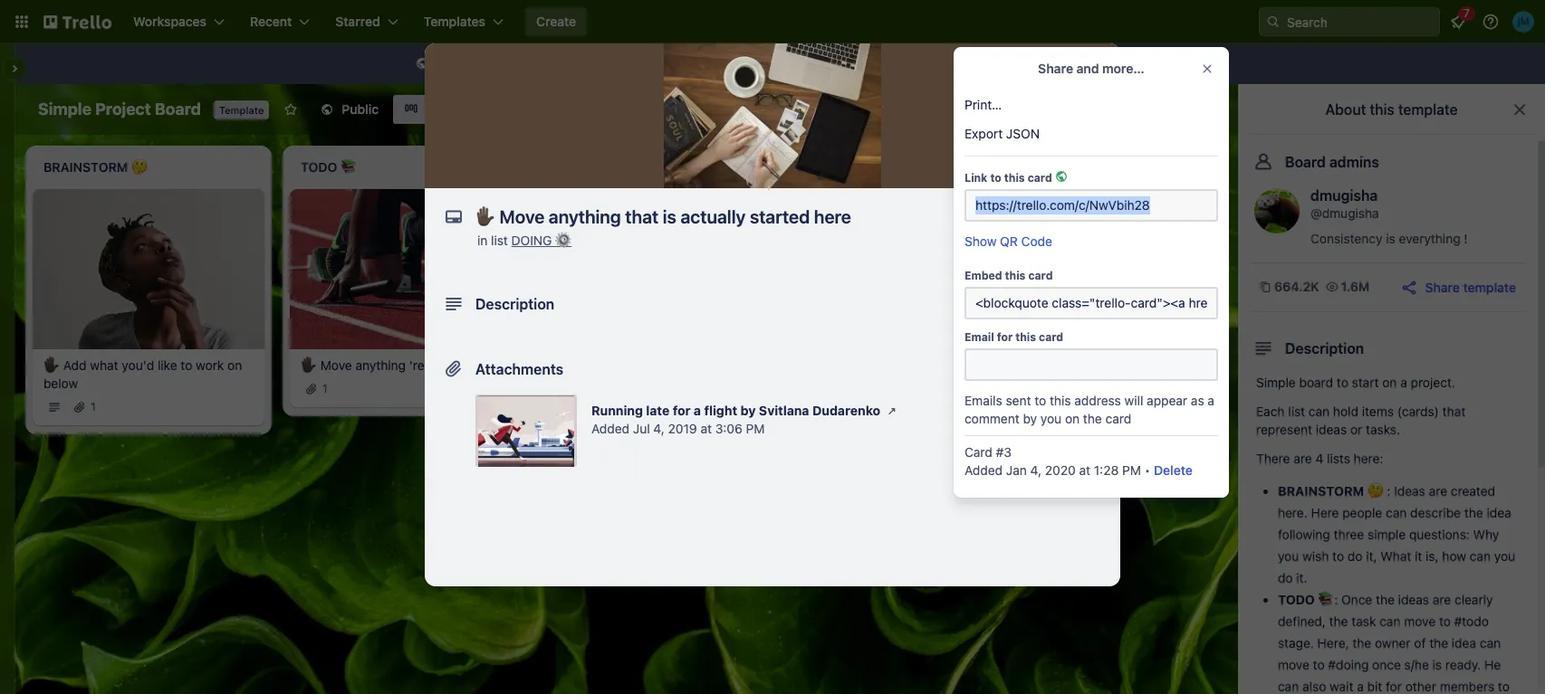 Task type: describe. For each thing, give the bounding box(es) containing it.
open information menu image
[[1482, 13, 1500, 31]]

ideas inside : once the ideas are clearly defined, the task can move to #todo stage. here, the owner of the idea can move to #doing once s/he is ready. he can also wait a bit for other member
[[1398, 592, 1430, 608]]

template right the about
[[1399, 101, 1458, 118]]

emails
[[965, 393, 1003, 409]]

represent
[[1257, 422, 1313, 438]]

0 vertical spatial description
[[476, 296, 555, 313]]

following
[[1278, 527, 1331, 543]]

doing
[[512, 233, 552, 248]]

idea inside : ideas are created here. here people can describe the idea following three simple questions: why you wish to do it, what it is, how can you do it.
[[1487, 506, 1512, 521]]

'ready'
[[409, 358, 449, 373]]

ideas
[[1394, 484, 1426, 499]]

share for share and more…
[[1038, 61, 1074, 76]]

templates
[[1076, 55, 1136, 71]]

card #3 added jan 4, 2020 at 1:28 pm • delete
[[965, 445, 1193, 478]]

🤔
[[1368, 484, 1384, 499]]

board for board
[[424, 101, 460, 117]]

2 horizontal spatial you
[[1495, 549, 1516, 564]]

the left internet
[[663, 55, 682, 71]]

this right link
[[1005, 171, 1025, 185]]

delete
[[1154, 463, 1193, 478]]

1 vertical spatial do
[[1278, 571, 1293, 586]]

lists
[[1327, 451, 1351, 467]]

0 horizontal spatial here
[[453, 358, 479, 373]]

you'd
[[122, 358, 154, 373]]

: for 📚
[[1335, 592, 1338, 608]]

0 vertical spatial are
[[1294, 451, 1312, 467]]

it,
[[1366, 549, 1377, 564]]

about
[[1326, 101, 1366, 118]]

here for ✋🏿 move anything from doing to done here
[[848, 376, 874, 391]]

public button
[[309, 95, 390, 124]]

pm inside card #3 added jan 4, 2020 at 1:28 pm • delete
[[1123, 463, 1141, 478]]

code
[[1022, 234, 1053, 249]]

delete button
[[1154, 462, 1193, 480]]

a inside emails sent to this address will appear as a comment by you on the card
[[1208, 393, 1215, 409]]

each
[[1257, 404, 1285, 419]]

1 horizontal spatial you
[[1278, 549, 1299, 564]]

create button
[[525, 7, 587, 36]]

Search field
[[1281, 8, 1440, 35]]

0 horizontal spatial by
[[741, 403, 756, 419]]

on inside ✋🏿 add what you'd like to work on below
[[227, 358, 242, 373]]

can down why
[[1470, 549, 1491, 564]]

share template button
[[1400, 278, 1517, 297]]

template up the print…
[[916, 55, 969, 71]]

✋🏿 move anything from doing to done here
[[815, 358, 1003, 391]]

consistency is everything !
[[1311, 231, 1468, 246]]

board link
[[393, 95, 470, 124]]

board for board admins
[[1286, 154, 1326, 170]]

it
[[1415, 549, 1423, 564]]

dmugisha @dmugisha
[[1311, 188, 1379, 221]]

a left project.
[[1401, 375, 1408, 390]]

this for this card is a template.
[[837, 465, 859, 479]]

✋🏿 move anything from doing to done here link
[[815, 357, 1026, 393]]

print… link
[[954, 91, 1229, 120]]

that inside each list can hold items (cards) that represent ideas or tasks.
[[1443, 404, 1466, 419]]

everything
[[1399, 231, 1461, 246]]

close popover image
[[1200, 62, 1215, 76]]

simple for simple board to start on a project.
[[1257, 375, 1296, 390]]

#3
[[996, 445, 1012, 460]]

template inside button
[[1464, 279, 1517, 295]]

the inside emails sent to this address will appear as a comment by you on the card
[[1083, 411, 1102, 427]]

questions:
[[1410, 527, 1470, 543]]

1 horizontal spatial description
[[1286, 341, 1365, 357]]

json
[[1006, 126, 1040, 141]]

anything for 'ready'
[[356, 358, 406, 373]]

more…
[[1103, 61, 1145, 76]]

for right email
[[997, 331, 1013, 344]]

is inside : once the ideas are clearly defined, the task can move to #todo stage. here, the owner of the idea can move to #doing once s/he is ready. he can also wait a bit for other member
[[1433, 658, 1442, 673]]

created
[[1451, 484, 1496, 499]]

doing ⚙️ link
[[512, 233, 572, 248]]

to right link
[[991, 171, 1002, 185]]

move for ✋🏿 move anything 'ready' here
[[321, 358, 352, 373]]

sm image for copy
[[959, 295, 977, 313]]

to left '#todo'
[[1439, 614, 1451, 630]]

can up he
[[1480, 636, 1501, 651]]

what
[[90, 358, 118, 373]]

this card is a template.
[[837, 465, 956, 479]]

a inside : once the ideas are clearly defined, the task can move to #todo stage. here, the owner of the idea can move to #doing once s/he is ready. he can also wait a bit for other member
[[1357, 679, 1364, 695]]

are inside : ideas are created here. here people can describe the idea following three simple questions: why you wish to do it, what it is, how can you do it.
[[1429, 484, 1448, 499]]

anything for that
[[613, 358, 663, 373]]

qr
[[1000, 234, 1018, 249]]

here
[[1311, 506, 1339, 521]]

this right embed
[[1005, 269, 1026, 283]]

: ideas are created here. here people can describe the idea following three simple questions: why you wish to do it, what it is, how can you do it.
[[1278, 484, 1516, 586]]

copy
[[983, 296, 1014, 312]]

public
[[342, 101, 379, 117]]

the inside : ideas are created here. here people can describe the idea following three simple questions: why you wish to do it, what it is, how can you do it.
[[1465, 506, 1484, 521]]

3:06
[[715, 421, 743, 437]]

star or unstar board image
[[284, 102, 298, 117]]

three
[[1334, 527, 1365, 543]]

0 vertical spatial pm
[[746, 421, 765, 437]]

this right the about
[[1370, 101, 1395, 118]]

0 vertical spatial at
[[701, 421, 712, 437]]

added jul 4, 2019 at 3:06 pm
[[592, 421, 765, 437]]

added inside card #3 added jan 4, 2020 at 1:28 pm • delete
[[965, 463, 1003, 478]]

is left the public
[[463, 55, 473, 71]]

here:
[[1354, 451, 1384, 467]]

simple project board
[[38, 100, 201, 119]]

📚
[[1318, 592, 1335, 608]]

there are 4 lists here:
[[1257, 451, 1384, 467]]

project.
[[1411, 375, 1456, 390]]

can left 'also'
[[1278, 679, 1299, 695]]

to left start at right bottom
[[1337, 375, 1349, 390]]

items
[[1362, 404, 1394, 419]]

actually
[[706, 358, 752, 373]]

board admins
[[1286, 154, 1380, 170]]

dmugisha link
[[1311, 188, 1378, 204]]

1 for ✋🏿 move anything that is actually started here
[[580, 400, 585, 414]]

defined,
[[1278, 614, 1326, 630]]

share and more…
[[1038, 61, 1145, 76]]

export json link
[[954, 120, 1229, 149]]

#doing
[[1328, 658, 1369, 673]]

664.2k
[[1275, 279, 1320, 294]]

add
[[63, 358, 87, 373]]

late
[[646, 403, 670, 419]]

internet
[[686, 55, 731, 71]]

as
[[1191, 393, 1205, 409]]

create for create board from template
[[803, 55, 843, 71]]

he
[[1485, 658, 1501, 673]]

✋🏿 move anything that is actually started here link
[[558, 357, 768, 393]]

Embed this card text field
[[965, 287, 1218, 320]]

each list can hold items (cards) that represent ideas or tasks.
[[1257, 404, 1466, 438]]

at inside card #3 added jan 4, 2020 at 1:28 pm • delete
[[1079, 463, 1091, 478]]

running late for a flight by svitlana dudarenko
[[592, 403, 881, 419]]

✋🏿 for ✋🏿 move anything that is actually started here
[[558, 358, 574, 373]]

7 notifications image
[[1448, 11, 1469, 33]]

emails sent to this address will appear as a comment by you on the card
[[965, 393, 1215, 427]]

on inside emails sent to this address will appear as a comment by you on the card
[[1065, 411, 1080, 427]]

comment
[[965, 411, 1020, 427]]

to inside emails sent to this address will appear as a comment by you on the card
[[1035, 393, 1047, 409]]

create board from template
[[803, 55, 969, 71]]

sm image for this is a public template for anyone on the internet to copy.
[[413, 55, 431, 73]]

hold
[[1333, 404, 1359, 419]]

move for ✋🏿 move anything from doing to done here
[[835, 358, 867, 373]]

card down json
[[1028, 171, 1052, 185]]

1:28
[[1094, 463, 1119, 478]]

share for share template
[[1425, 279, 1460, 295]]

to inside : ideas are created here. here people can describe the idea following three simple questions: why you wish to do it, what it is, how can you do it.
[[1333, 549, 1345, 564]]

: once the ideas are clearly defined, the task can move to #todo stage. here, the owner of the idea can move to #doing once s/he is ready. he can also wait a bit for other member
[[1278, 592, 1510, 695]]

what
[[1381, 549, 1412, 564]]

✋🏿 for ✋🏿 move anything 'ready' here
[[301, 358, 317, 373]]

1 horizontal spatial dmugisha (dmugisha) image
[[1255, 188, 1300, 234]]

svitlana
[[759, 403, 810, 419]]

is inside ✋🏿 move anything that is actually started here
[[693, 358, 703, 373]]

to left copy.
[[735, 55, 746, 71]]

1.6m
[[1341, 279, 1370, 294]]

: for 🤔
[[1387, 484, 1391, 499]]

✋🏿 add what you'd like to work on below
[[43, 358, 242, 391]]

1 down what
[[91, 400, 96, 414]]

to inside ✋🏿 move anything from doing to done here
[[991, 358, 1003, 373]]

owner
[[1375, 636, 1411, 651]]

template.
[[908, 465, 956, 479]]

card up copy link
[[1029, 269, 1053, 283]]

✋🏿 move anything 'ready' here
[[301, 358, 479, 373]]

0 horizontal spatial from
[[884, 55, 912, 71]]

create for create
[[536, 14, 576, 29]]



Task type: locate. For each thing, give the bounding box(es) containing it.
to up 'also'
[[1313, 658, 1325, 673]]

0 horizontal spatial 4,
[[654, 421, 665, 437]]

✋🏿 for ✋🏿 move anything from doing to done here
[[815, 358, 832, 373]]

0 horizontal spatial you
[[1041, 411, 1062, 427]]

description
[[476, 296, 555, 313], [1286, 341, 1365, 357]]

board right project
[[155, 100, 201, 119]]

1 horizontal spatial added
[[965, 463, 1003, 478]]

0 vertical spatial share
[[1038, 61, 1074, 76]]

dmugisha (dmugisha) image left @dmugisha
[[1255, 188, 1300, 234]]

move for ✋🏿 move anything that is actually started here
[[578, 358, 609, 373]]

1 vertical spatial this
[[837, 465, 859, 479]]

0 vertical spatial idea
[[1487, 506, 1512, 521]]

1 move from the left
[[321, 358, 352, 373]]

this inside emails sent to this address will appear as a comment by you on the card
[[1050, 393, 1071, 409]]

1 horizontal spatial share
[[1038, 61, 1074, 76]]

board
[[846, 55, 881, 71], [1300, 375, 1334, 390]]

search image
[[1266, 14, 1281, 29]]

people
[[1343, 506, 1383, 521]]

idea up why
[[1487, 506, 1512, 521]]

email for this card
[[965, 331, 1064, 344]]

email
[[965, 331, 994, 344]]

is left template. at the right bottom of the page
[[888, 465, 896, 479]]

other
[[1406, 679, 1437, 695]]

0 vertical spatial 4,
[[654, 421, 665, 437]]

1 vertical spatial share
[[1425, 279, 1460, 295]]

project
[[95, 100, 151, 119]]

0 horizontal spatial anything
[[356, 358, 406, 373]]

pm left •
[[1123, 463, 1141, 478]]

1 for ✋🏿 move anything 'ready' here
[[323, 382, 328, 396]]

1 vertical spatial simple
[[1257, 375, 1296, 390]]

here,
[[1318, 636, 1349, 651]]

it.
[[1297, 571, 1308, 586]]

0 vertical spatial create
[[536, 14, 576, 29]]

or
[[1351, 422, 1363, 438]]

Email for this card text field
[[965, 349, 1218, 381]]

1 horizontal spatial create
[[803, 55, 843, 71]]

anything inside ✋🏿 move anything from doing to done here
[[870, 358, 920, 373]]

the down address
[[1083, 411, 1102, 427]]

2 horizontal spatial board
[[1286, 154, 1326, 170]]

admins
[[1330, 154, 1380, 170]]

s/he
[[1405, 658, 1429, 673]]

•
[[1145, 463, 1151, 478]]

board left admins
[[1286, 154, 1326, 170]]

like
[[158, 358, 177, 373]]

to right sent
[[1035, 393, 1047, 409]]

by
[[741, 403, 756, 419], [1023, 411, 1037, 427]]

list for in
[[491, 233, 508, 248]]

0 vertical spatial added
[[592, 421, 630, 437]]

sent
[[1006, 393, 1031, 409]]

2 vertical spatial share
[[983, 332, 1018, 348]]

for up 2019
[[673, 403, 691, 419]]

1 horizontal spatial at
[[1079, 463, 1091, 478]]

simple up each
[[1257, 375, 1296, 390]]

simple board to start on a project.
[[1257, 375, 1456, 390]]

3 anything from the left
[[870, 358, 920, 373]]

about this template
[[1326, 101, 1458, 118]]

0 horizontal spatial this
[[435, 55, 460, 71]]

simple inside simple project board text field
[[38, 100, 91, 119]]

board inside simple project board text field
[[155, 100, 201, 119]]

to right doing
[[991, 358, 1003, 373]]

1 horizontal spatial idea
[[1487, 506, 1512, 521]]

can left hold
[[1309, 404, 1330, 419]]

share down copy
[[983, 332, 1018, 348]]

simple left project
[[38, 100, 91, 119]]

ready.
[[1446, 658, 1481, 673]]

on right start at right bottom
[[1383, 375, 1397, 390]]

0 vertical spatial move
[[1404, 614, 1436, 630]]

1 horizontal spatial ideas
[[1398, 592, 1430, 608]]

!
[[1464, 231, 1468, 246]]

wish
[[1303, 549, 1329, 564]]

dmugisha (dmugisha) image
[[1178, 97, 1203, 122], [1255, 188, 1300, 234]]

a right as in the right bottom of the page
[[1208, 393, 1215, 409]]

description up simple board to start on a project.
[[1286, 341, 1365, 357]]

here right 'ready'
[[453, 358, 479, 373]]

explore more templates link
[[983, 49, 1147, 78]]

1 horizontal spatial pm
[[1123, 463, 1141, 478]]

the down task
[[1353, 636, 1372, 651]]

ideas inside each list can hold items (cards) that represent ideas or tasks.
[[1316, 422, 1347, 438]]

start
[[1352, 375, 1379, 390]]

at left "3:06"
[[701, 421, 712, 437]]

todo 📚
[[1278, 592, 1335, 608]]

can up owner
[[1380, 614, 1401, 630]]

2 horizontal spatial here
[[848, 376, 874, 391]]

list inside each list can hold items (cards) that represent ideas or tasks.
[[1289, 404, 1306, 419]]

2 horizontal spatial anything
[[870, 358, 920, 373]]

link to this card
[[965, 171, 1052, 185]]

simple for simple project board
[[38, 100, 91, 119]]

4
[[1316, 451, 1324, 467]]

you up card #3 added jan 4, 2020 at 1:28 pm • delete
[[1041, 411, 1062, 427]]

card down will
[[1106, 411, 1132, 427]]

0 horizontal spatial move
[[1278, 658, 1310, 673]]

0 horizontal spatial share
[[983, 332, 1018, 348]]

✋🏿 move anything 'ready' here link
[[301, 357, 511, 375]]

list right in
[[491, 233, 508, 248]]

explore more templates
[[994, 55, 1136, 71]]

2 horizontal spatial sm image
[[959, 295, 977, 313]]

1 horizontal spatial list
[[1289, 404, 1306, 419]]

are inside : once the ideas are clearly defined, the task can move to #todo stage. here, the owner of the idea can move to #doing once s/he is ready. he can also wait a bit for other member
[[1433, 592, 1452, 608]]

1 horizontal spatial sm image
[[883, 402, 901, 420]]

4,
[[654, 421, 665, 437], [1031, 463, 1042, 478]]

0 vertical spatial sm image
[[413, 55, 431, 73]]

4 ✋🏿 from the left
[[815, 358, 832, 373]]

are up describe
[[1429, 484, 1448, 499]]

2 vertical spatial are
[[1433, 592, 1452, 608]]

1 vertical spatial that
[[1443, 404, 1466, 419]]

1 horizontal spatial board
[[1300, 375, 1334, 390]]

create up 'this is a public template for anyone on the internet to copy.'
[[536, 14, 576, 29]]

appear
[[1147, 393, 1188, 409]]

0 vertical spatial board
[[846, 55, 881, 71]]

1 horizontal spatial by
[[1023, 411, 1037, 427]]

a left template. at the right bottom of the page
[[899, 465, 905, 479]]

1 vertical spatial description
[[1286, 341, 1365, 357]]

is left everything
[[1386, 231, 1396, 246]]

bit
[[1368, 679, 1383, 695]]

board for create
[[846, 55, 881, 71]]

here up dudarenko
[[848, 376, 874, 391]]

this up board link
[[435, 55, 460, 71]]

4, right jul
[[654, 421, 665, 437]]

1 vertical spatial board
[[1300, 375, 1334, 390]]

back to home image
[[43, 7, 111, 36]]

0 horizontal spatial ideas
[[1316, 422, 1347, 438]]

anything for from
[[870, 358, 920, 373]]

0 horizontal spatial dmugisha (dmugisha) image
[[1178, 97, 1203, 122]]

4, right jan
[[1031, 463, 1042, 478]]

actions
[[954, 270, 994, 284]]

description down in list doing ⚙️
[[476, 296, 555, 313]]

1 horizontal spatial anything
[[613, 358, 663, 373]]

1 ✋🏿 from the left
[[43, 358, 60, 373]]

anything up the late
[[613, 358, 663, 373]]

template
[[219, 104, 264, 116]]

the right of
[[1430, 636, 1449, 651]]

this for this is a public template for anyone on the internet to copy.
[[435, 55, 460, 71]]

2 ✋🏿 from the left
[[301, 358, 317, 373]]

1 horizontal spatial that
[[1443, 404, 1466, 419]]

0 horizontal spatial that
[[667, 358, 690, 373]]

share
[[1038, 61, 1074, 76], [1425, 279, 1460, 295], [983, 332, 1018, 348]]

move inside ✋🏿 move anything 'ready' here link
[[321, 358, 352, 373]]

sm image down "actions"
[[959, 295, 977, 313]]

2020
[[1045, 463, 1076, 478]]

work
[[196, 358, 224, 373]]

describe
[[1411, 506, 1461, 521]]

this
[[435, 55, 460, 71], [837, 465, 859, 479]]

create right copy.
[[803, 55, 843, 71]]

primary element
[[0, 0, 1546, 43]]

you down why
[[1495, 549, 1516, 564]]

list up represent
[[1289, 404, 1306, 419]]

sm image
[[413, 55, 431, 73], [959, 295, 977, 313], [883, 402, 901, 420]]

1 vertical spatial are
[[1429, 484, 1448, 499]]

ideas
[[1316, 422, 1347, 438], [1398, 592, 1430, 608]]

a up 2019
[[694, 403, 701, 419]]

1 vertical spatial move
[[1278, 658, 1310, 673]]

1 down started
[[580, 400, 585, 414]]

tasks.
[[1366, 422, 1401, 438]]

running
[[592, 403, 643, 419]]

card left template. at the right bottom of the page
[[862, 465, 885, 479]]

4, inside card #3 added jan 4, 2020 at 1:28 pm • delete
[[1031, 463, 1042, 478]]

this down copy link
[[1016, 331, 1036, 344]]

0 horizontal spatial create
[[536, 14, 576, 29]]

done
[[815, 376, 845, 391]]

1 vertical spatial create
[[803, 55, 843, 71]]

here for ✋🏿 move anything that is actually started here
[[603, 376, 629, 391]]

0 horizontal spatial idea
[[1452, 636, 1477, 651]]

2 anything from the left
[[613, 358, 663, 373]]

: inside : ideas are created here. here people can describe the idea following three simple questions: why you wish to do it, what it is, how can you do it.
[[1387, 484, 1391, 499]]

1 vertical spatial sm image
[[959, 295, 977, 313]]

1 horizontal spatial 4,
[[1031, 463, 1042, 478]]

✋🏿 inside ✋🏿 move anything from doing to done here
[[815, 358, 832, 373]]

do left "it,"
[[1348, 549, 1363, 564]]

move
[[321, 358, 352, 373], [578, 358, 609, 373], [835, 358, 867, 373]]

on right work
[[227, 358, 242, 373]]

: inside : once the ideas are clearly defined, the task can move to #todo stage. here, the owner of the idea can move to #doing once s/he is ready. he can also wait a bit for other member
[[1335, 592, 1338, 608]]

0 vertical spatial ideas
[[1316, 422, 1347, 438]]

2 horizontal spatial move
[[835, 358, 867, 373]]

1 vertical spatial idea
[[1452, 636, 1477, 651]]

2 vertical spatial sm image
[[883, 402, 901, 420]]

: left once
[[1335, 592, 1338, 608]]

here
[[453, 358, 479, 373], [603, 376, 629, 391], [848, 376, 874, 391]]

and
[[1077, 61, 1099, 76]]

: right the 🤔
[[1387, 484, 1391, 499]]

the up here,
[[1330, 614, 1348, 630]]

this left address
[[1050, 393, 1071, 409]]

1 for ✋🏿 move anything from doing to done here
[[837, 400, 842, 414]]

move inside ✋🏿 move anything from doing to done here
[[835, 358, 867, 373]]

copy.
[[750, 55, 781, 71]]

consistency
[[1311, 231, 1383, 246]]

1 vertical spatial :
[[1335, 592, 1338, 608]]

from inside ✋🏿 move anything from doing to done here
[[924, 358, 951, 373]]

on right "anyone"
[[645, 55, 660, 71]]

is right s/he at the right bottom of page
[[1433, 658, 1442, 673]]

on down address
[[1065, 411, 1080, 427]]

by inside emails sent to this address will appear as a comment by you on the card
[[1023, 411, 1037, 427]]

list for each
[[1289, 404, 1306, 419]]

share left "and"
[[1038, 61, 1074, 76]]

this down dudarenko
[[837, 465, 859, 479]]

1 anything from the left
[[356, 358, 406, 373]]

for right bit
[[1386, 679, 1402, 695]]

0 vertical spatial do
[[1348, 549, 1363, 564]]

ideas down hold
[[1316, 422, 1347, 438]]

can up simple
[[1386, 506, 1407, 521]]

0 vertical spatial dmugisha (dmugisha) image
[[1178, 97, 1203, 122]]

card down copy link
[[1039, 331, 1064, 344]]

is,
[[1426, 549, 1439, 564]]

here inside ✋🏿 move anything that is actually started here
[[603, 376, 629, 391]]

3 ✋🏿 from the left
[[558, 358, 574, 373]]

at left 1:28
[[1079, 463, 1091, 478]]

can
[[1309, 404, 1330, 419], [1386, 506, 1407, 521], [1470, 549, 1491, 564], [1380, 614, 1401, 630], [1480, 636, 1501, 651], [1278, 679, 1299, 695]]

anything up dudarenko
[[870, 358, 920, 373]]

pm right "3:06"
[[746, 421, 765, 437]]

are left 4
[[1294, 451, 1312, 467]]

there
[[1257, 451, 1290, 467]]

to right "wish"
[[1333, 549, 1345, 564]]

0 horizontal spatial simple
[[38, 100, 91, 119]]

1 horizontal spatial this
[[837, 465, 859, 479]]

0 vertical spatial list
[[491, 233, 508, 248]]

that up the late
[[667, 358, 690, 373]]

0 horizontal spatial move
[[321, 358, 352, 373]]

1 horizontal spatial move
[[1404, 614, 1436, 630]]

board inside board link
[[424, 101, 460, 117]]

1 vertical spatial added
[[965, 463, 1003, 478]]

create inside button
[[536, 14, 576, 29]]

1 horizontal spatial do
[[1348, 549, 1363, 564]]

1 horizontal spatial move
[[578, 358, 609, 373]]

1 horizontal spatial from
[[924, 358, 951, 373]]

0 horizontal spatial added
[[592, 421, 630, 437]]

are left clearly
[[1433, 592, 1452, 608]]

1 horizontal spatial simple
[[1257, 375, 1296, 390]]

0 horizontal spatial do
[[1278, 571, 1293, 586]]

move up of
[[1404, 614, 1436, 630]]

1 horizontal spatial board
[[424, 101, 460, 117]]

the down created
[[1465, 506, 1484, 521]]

0 horizontal spatial board
[[155, 100, 201, 119]]

1 vertical spatial ideas
[[1398, 592, 1430, 608]]

anything inside ✋🏿 move anything that is actually started here
[[613, 358, 663, 373]]

template down !
[[1464, 279, 1517, 295]]

0 horizontal spatial sm image
[[413, 55, 431, 73]]

more
[[1042, 55, 1073, 71]]

once
[[1373, 658, 1401, 673]]

for inside : once the ideas are clearly defined, the task can move to #todo stage. here, the owner of the idea can move to #doing once s/he is ready. he can also wait a bit for other member
[[1386, 679, 1402, 695]]

1 vertical spatial list
[[1289, 404, 1306, 419]]

0 horizontal spatial at
[[701, 421, 712, 437]]

ideas down it
[[1398, 592, 1430, 608]]

in
[[477, 233, 488, 248]]

you inside emails sent to this address will appear as a comment by you on the card
[[1041, 411, 1062, 427]]

trello inspiration (inspiringtaco) image
[[1201, 97, 1227, 122]]

move inside ✋🏿 move anything that is actually started here
[[578, 358, 609, 373]]

here inside ✋🏿 move anything from doing to done here
[[848, 376, 874, 391]]

0 vertical spatial simple
[[38, 100, 91, 119]]

Board name text field
[[29, 95, 210, 124]]

1 horizontal spatial here
[[603, 376, 629, 391]]

1 vertical spatial dmugisha (dmugisha) image
[[1255, 188, 1300, 234]]

show qr code
[[965, 234, 1053, 249]]

share template
[[1425, 279, 1517, 295]]

board
[[155, 100, 201, 119], [424, 101, 460, 117], [1286, 154, 1326, 170]]

idea up the ready.
[[1452, 636, 1477, 651]]

simple
[[38, 100, 91, 119], [1257, 375, 1296, 390]]

todo
[[1278, 592, 1315, 608]]

export json
[[965, 126, 1040, 141]]

that inside ✋🏿 move anything that is actually started here
[[667, 358, 690, 373]]

2 move from the left
[[578, 358, 609, 373]]

board for simple
[[1300, 375, 1334, 390]]

by up "3:06"
[[741, 403, 756, 419]]

dmugisha (dmugisha) image down close popover "image"
[[1178, 97, 1203, 122]]

Link to this card text field
[[965, 189, 1218, 222]]

wait
[[1330, 679, 1354, 695]]

copy link
[[954, 290, 1106, 319]]

here up running
[[603, 376, 629, 391]]

on
[[645, 55, 660, 71], [227, 358, 242, 373], [1383, 375, 1397, 390], [1065, 411, 1080, 427]]

✋🏿 inside ✋🏿 move anything that is actually started here
[[558, 358, 574, 373]]

dudarenko
[[813, 403, 881, 419]]

the
[[663, 55, 682, 71], [1083, 411, 1102, 427], [1465, 506, 1484, 521], [1376, 592, 1395, 608], [1330, 614, 1348, 630], [1353, 636, 1372, 651], [1430, 636, 1449, 651]]

0 vertical spatial from
[[884, 55, 912, 71]]

✋🏿 inside ✋🏿 add what you'd like to work on below
[[43, 358, 60, 373]]

3 move from the left
[[835, 358, 867, 373]]

template down create button
[[525, 55, 577, 71]]

share down everything
[[1425, 279, 1460, 295]]

share button
[[954, 326, 1106, 355]]

address
[[1075, 393, 1121, 409]]

to inside ✋🏿 add what you'd like to work on below
[[181, 358, 192, 373]]

jeremy miller (jeremymiller198) image
[[1513, 11, 1535, 33]]

✋🏿 for ✋🏿 add what you'd like to work on below
[[43, 358, 60, 373]]

a left the public
[[476, 55, 483, 71]]

board right public
[[424, 101, 460, 117]]

can inside each list can hold items (cards) that represent ideas or tasks.
[[1309, 404, 1330, 419]]

for
[[580, 55, 596, 71], [997, 331, 1013, 344], [673, 403, 691, 419], [1386, 679, 1402, 695]]

0 horizontal spatial list
[[491, 233, 508, 248]]

1 horizontal spatial :
[[1387, 484, 1391, 499]]

0 horizontal spatial description
[[476, 296, 555, 313]]

for left "anyone"
[[580, 55, 596, 71]]

sm image inside copy link
[[959, 295, 977, 313]]

create board from template link
[[792, 49, 980, 78]]

the right once
[[1376, 592, 1395, 608]]

you up it.
[[1278, 549, 1299, 564]]

idea inside : once the ideas are clearly defined, the task can move to #todo stage. here, the owner of the idea can move to #doing once s/he is ready. he can also wait a bit for other member
[[1452, 636, 1477, 651]]

that down project.
[[1443, 404, 1466, 419]]

dmugisha
[[1311, 188, 1378, 204]]

1 vertical spatial from
[[924, 358, 951, 373]]

also
[[1303, 679, 1327, 695]]

None text field
[[467, 201, 1064, 234]]

added down running
[[592, 421, 630, 437]]

1 vertical spatial at
[[1079, 463, 1091, 478]]

by down sent
[[1023, 411, 1037, 427]]

card inside emails sent to this address will appear as a comment by you on the card
[[1106, 411, 1132, 427]]

0 horizontal spatial pm
[[746, 421, 765, 437]]

public
[[486, 55, 522, 71]]

is left actually
[[693, 358, 703, 373]]

1 vertical spatial 4,
[[1031, 463, 1042, 478]]

added
[[592, 421, 630, 437], [965, 463, 1003, 478]]

to
[[735, 55, 746, 71], [991, 171, 1002, 185], [181, 358, 192, 373], [991, 358, 1003, 373], [1337, 375, 1349, 390], [1035, 393, 1047, 409], [1333, 549, 1345, 564], [1439, 614, 1451, 630], [1313, 658, 1325, 673]]

0 vertical spatial this
[[435, 55, 460, 71]]

1 vertical spatial pm
[[1123, 463, 1141, 478]]

0 vertical spatial :
[[1387, 484, 1391, 499]]



Task type: vqa. For each thing, say whether or not it's contained in the screenshot.
7 days remaining in your Premium free trial. Go to billing page
no



